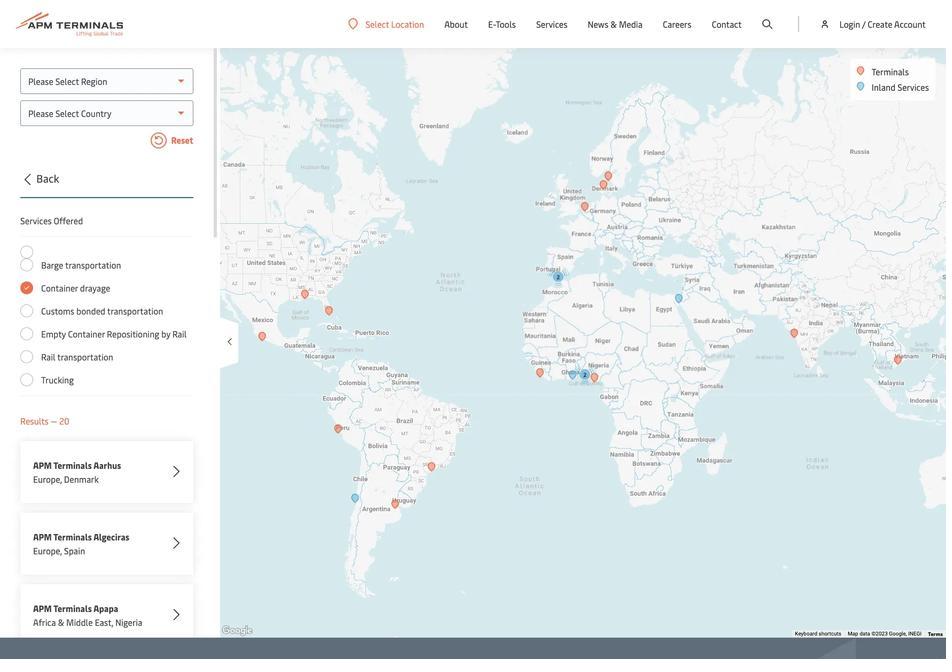 Task type: vqa. For each thing, say whether or not it's contained in the screenshot.
Close alert icon
no



Task type: locate. For each thing, give the bounding box(es) containing it.
apm for apm terminals aarhus
[[33, 460, 52, 471]]

3 apm from the top
[[33, 603, 52, 615]]

container drayage
[[41, 282, 110, 294]]

1 horizontal spatial &
[[611, 18, 617, 30]]

customs bonded transportation
[[41, 305, 163, 317]]

shortcuts
[[819, 631, 842, 637]]

transportation up trucking
[[57, 351, 113, 363]]

0 vertical spatial transportation
[[65, 259, 121, 271]]

services right tools
[[537, 18, 568, 30]]

2
[[557, 274, 560, 281], [583, 372, 587, 378]]

e-
[[489, 18, 496, 30]]

terminals inside "apm terminals apapa africa & middle east, nigeria"
[[53, 603, 92, 615]]

1 vertical spatial &
[[58, 617, 64, 629]]

careers
[[663, 18, 692, 30]]

0 vertical spatial container
[[41, 282, 78, 294]]

1 vertical spatial europe,
[[33, 545, 62, 557]]

1 horizontal spatial services
[[537, 18, 568, 30]]

terminals up inland
[[872, 66, 909, 78]]

0 vertical spatial europe,
[[33, 474, 62, 485]]

europe, inside apm terminals aarhus europe, denmark
[[33, 474, 62, 485]]

0 vertical spatial services
[[537, 18, 568, 30]]

select location
[[366, 18, 424, 30]]

container down bonded at the left of the page
[[68, 328, 105, 340]]

services
[[537, 18, 568, 30], [898, 81, 930, 93], [20, 215, 52, 227]]

apm for apm terminals algeciras
[[33, 531, 52, 543]]

2 europe, from the top
[[33, 545, 62, 557]]

apm inside "apm terminals algeciras europe, spain"
[[33, 531, 52, 543]]

location
[[391, 18, 424, 30]]

account
[[895, 18, 926, 30]]

0 horizontal spatial services
[[20, 215, 52, 227]]

apm inside apm terminals aarhus europe, denmark
[[33, 460, 52, 471]]

rail right the by
[[173, 328, 187, 340]]

&
[[611, 18, 617, 30], [58, 617, 64, 629]]

1 horizontal spatial rail
[[173, 328, 187, 340]]

transportation up repositioning
[[107, 305, 163, 317]]

0 vertical spatial apm
[[33, 460, 52, 471]]

europe, left spain
[[33, 545, 62, 557]]

about
[[445, 18, 468, 30]]

& inside popup button
[[611, 18, 617, 30]]

inland
[[872, 81, 896, 93]]

1 horizontal spatial 2
[[583, 372, 587, 378]]

services left the 'offered'
[[20, 215, 52, 227]]

e-tools button
[[489, 0, 516, 48]]

news
[[588, 18, 609, 30]]

europe, inside "apm terminals algeciras europe, spain"
[[33, 545, 62, 557]]

apm
[[33, 460, 52, 471], [33, 531, 52, 543], [33, 603, 52, 615]]

/
[[863, 18, 866, 30]]

apm inside "apm terminals apapa africa & middle east, nigeria"
[[33, 603, 52, 615]]

terminals for apapa
[[53, 603, 92, 615]]

1 vertical spatial apm
[[33, 531, 52, 543]]

terminals up denmark
[[53, 460, 92, 471]]

services right inland
[[898, 81, 930, 93]]

empty container repositioning by rail
[[41, 328, 187, 340]]

media
[[619, 18, 643, 30]]

reset button
[[20, 133, 194, 151]]

map data ©2023 google, inegi
[[848, 631, 922, 637]]

terminals
[[872, 66, 909, 78], [53, 460, 92, 471], [53, 531, 92, 543], [53, 603, 92, 615]]

middle
[[66, 617, 93, 629]]

2 vertical spatial transportation
[[57, 351, 113, 363]]

0 horizontal spatial &
[[58, 617, 64, 629]]

Customs bonded transportation radio
[[20, 305, 33, 318]]

terminals inside "apm terminals algeciras europe, spain"
[[53, 531, 92, 543]]

terminals for aarhus
[[53, 460, 92, 471]]

europe, left denmark
[[33, 474, 62, 485]]

1 vertical spatial rail
[[41, 351, 55, 363]]

None radio
[[20, 246, 33, 259]]

terminals up middle
[[53, 603, 92, 615]]

aarhus
[[93, 460, 121, 471]]

1 apm from the top
[[33, 460, 52, 471]]

1 europe, from the top
[[33, 474, 62, 485]]

Rail transportation radio
[[20, 351, 33, 364]]

0 vertical spatial &
[[611, 18, 617, 30]]

0 horizontal spatial 2
[[557, 274, 560, 281]]

careers button
[[663, 0, 692, 48]]

0 vertical spatial 2
[[557, 274, 560, 281]]

inland services
[[872, 81, 930, 93]]

terminals up spain
[[53, 531, 92, 543]]

0 vertical spatial rail
[[173, 328, 187, 340]]

terminals inside apm terminals aarhus europe, denmark
[[53, 460, 92, 471]]

2 apm from the top
[[33, 531, 52, 543]]

container up customs
[[41, 282, 78, 294]]

inegi
[[909, 631, 922, 637]]

europe,
[[33, 474, 62, 485], [33, 545, 62, 557]]

2 vertical spatial apm
[[33, 603, 52, 615]]

reset
[[169, 134, 194, 146]]

drayage
[[80, 282, 110, 294]]

2 vertical spatial services
[[20, 215, 52, 227]]

& right africa on the left
[[58, 617, 64, 629]]

container
[[41, 282, 78, 294], [68, 328, 105, 340]]

customs
[[41, 305, 74, 317]]

contact
[[712, 18, 742, 30]]

rail
[[173, 328, 187, 340], [41, 351, 55, 363]]

transportation up drayage
[[65, 259, 121, 271]]

news & media button
[[588, 0, 643, 48]]

results — 20
[[20, 415, 69, 427]]

keyboard shortcuts button
[[796, 631, 842, 638]]

apm terminals aarhus europe, denmark
[[33, 460, 121, 485]]

transportation
[[65, 259, 121, 271], [107, 305, 163, 317], [57, 351, 113, 363]]

1 vertical spatial services
[[898, 81, 930, 93]]

0 horizontal spatial rail
[[41, 351, 55, 363]]

transportation for barge transportation
[[65, 259, 121, 271]]

rail right rail transportation option
[[41, 351, 55, 363]]

& right news
[[611, 18, 617, 30]]



Task type: describe. For each thing, give the bounding box(es) containing it.
by
[[161, 328, 170, 340]]

keyboard
[[796, 631, 818, 637]]

map
[[848, 631, 859, 637]]

apm for apm terminals apapa
[[33, 603, 52, 615]]

1 vertical spatial transportation
[[107, 305, 163, 317]]

terminals for algeciras
[[53, 531, 92, 543]]

empty
[[41, 328, 66, 340]]

2 horizontal spatial services
[[898, 81, 930, 93]]

create
[[868, 18, 893, 30]]

select
[[366, 18, 389, 30]]

results
[[20, 415, 49, 427]]

services for services
[[537, 18, 568, 30]]

login / create account
[[840, 18, 926, 30]]

east,
[[95, 617, 113, 629]]

transportation for rail transportation
[[57, 351, 113, 363]]

europe, for europe, spain
[[33, 545, 62, 557]]

europe, for europe, denmark
[[33, 474, 62, 485]]

data
[[860, 631, 871, 637]]

back
[[36, 171, 59, 185]]

apapa
[[93, 603, 118, 615]]

spain
[[64, 545, 85, 557]]

Trucking radio
[[20, 374, 33, 386]]

trucking
[[41, 374, 74, 386]]

login
[[840, 18, 861, 30]]

services offered
[[20, 215, 83, 227]]

barge transportation
[[41, 259, 121, 271]]

& inside "apm terminals apapa africa & middle east, nigeria"
[[58, 617, 64, 629]]

google,
[[890, 631, 908, 637]]

Barge transportation radio
[[20, 259, 33, 272]]

apm terminals apapa africa & middle east, nigeria
[[33, 603, 142, 629]]

back button
[[17, 171, 194, 198]]

offered
[[54, 215, 83, 227]]

keyboard shortcuts
[[796, 631, 842, 637]]

e-tools
[[489, 18, 516, 30]]

africa
[[33, 617, 56, 629]]

1 vertical spatial 2
[[583, 372, 587, 378]]

barge
[[41, 259, 63, 271]]

terms
[[929, 631, 944, 638]]

1 vertical spatial container
[[68, 328, 105, 340]]

map region
[[164, 0, 947, 660]]

terms link
[[929, 631, 944, 638]]

login / create account link
[[820, 0, 926, 48]]

contact button
[[712, 0, 742, 48]]

denmark
[[64, 474, 99, 485]]

about button
[[445, 0, 468, 48]]

services button
[[537, 0, 568, 48]]

rail transportation
[[41, 351, 113, 363]]

apm terminals algeciras europe, spain
[[33, 531, 129, 557]]

20
[[59, 415, 69, 427]]

©2023
[[872, 631, 888, 637]]

select location button
[[349, 18, 424, 30]]

services for services offered
[[20, 215, 52, 227]]

algeciras
[[93, 531, 129, 543]]

google image
[[220, 624, 255, 638]]

—
[[51, 415, 57, 427]]

Container drayage radio
[[20, 282, 33, 295]]

news & media
[[588, 18, 643, 30]]

repositioning
[[107, 328, 159, 340]]

Empty Container Repositioning by Rail radio
[[20, 328, 33, 341]]

tools
[[496, 18, 516, 30]]

bonded
[[77, 305, 105, 317]]

nigeria
[[115, 617, 142, 629]]



